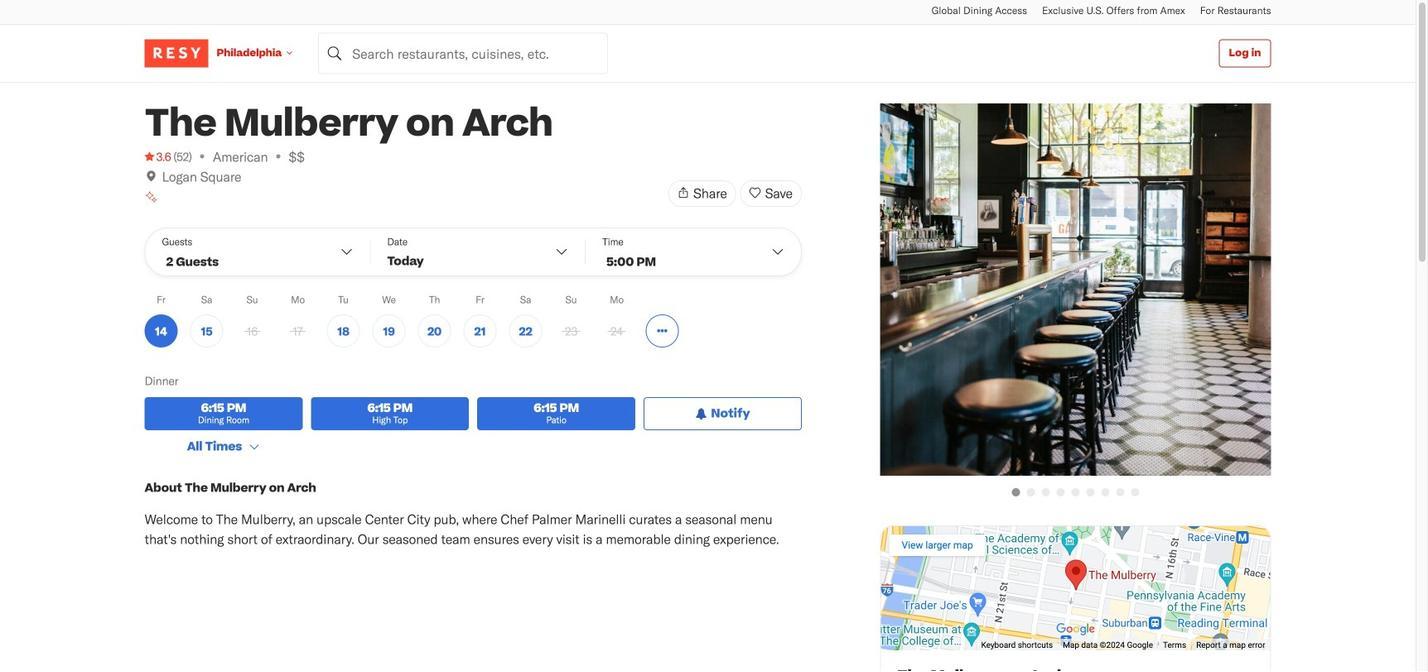 Task type: locate. For each thing, give the bounding box(es) containing it.
3.6 out of 5 stars image
[[145, 148, 171, 165]]

None field
[[318, 33, 608, 74]]



Task type: vqa. For each thing, say whether or not it's contained in the screenshot.
'3.6 out of 5 stars' icon
yes



Task type: describe. For each thing, give the bounding box(es) containing it.
Search restaurants, cuisines, etc. text field
[[318, 33, 608, 74]]



